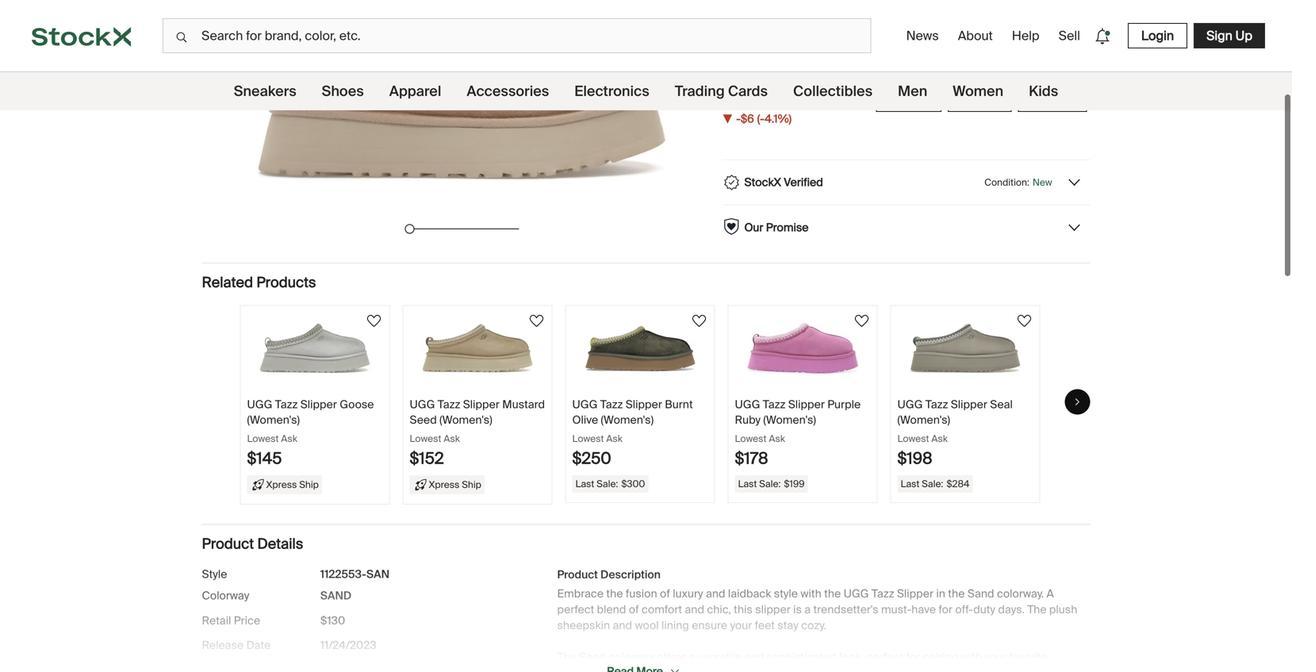 Task type: describe. For each thing, give the bounding box(es) containing it.
stockx verified
[[745, 173, 823, 188]]

view for view bids
[[955, 89, 979, 104]]

last for $178
[[738, 476, 757, 488]]

out
[[940, 664, 957, 672]]

sale: inside last sale: $141 ▼ -$6 (-4.1%)
[[747, 68, 773, 83]]

embrace the fusion of luxury and laidback style with the ugg tazz slipper in the sand colorway. a perfect blend of comfort and chic, this slipper is a trendsetter's must-have for off-duty days. the plush sheepskin and wool lining ensure your feet stay cozy.
[[557, 585, 1078, 631]]

at
[[834, 664, 844, 672]]

tazz for $198
[[926, 396, 948, 410]]

ask inside ugg tazz slipper goose (women's) lowest ask $145
[[281, 431, 297, 443]]

(women's) for $178
[[764, 411, 816, 426]]

2 the from the left
[[824, 585, 841, 599]]

ship for $152
[[462, 477, 482, 489]]

ugg for $178
[[735, 396, 760, 410]]

last sale: $199
[[738, 476, 805, 488]]

ugg tazz slipper burnt olive (women's) lowest ask $250
[[572, 396, 693, 467]]

men link
[[898, 72, 928, 110]]

your inside the sand colorway offers a versatile and sophisticated look, perfect for pairing with your favorite loungewear or casual outfits. whether you're lounging at home or stepping out for a quick errand, th
[[985, 648, 1007, 663]]

$6
[[741, 110, 754, 125]]

olive
[[572, 411, 598, 426]]

follow image for $178
[[853, 310, 872, 329]]

(-
[[758, 110, 765, 125]]

perfect inside the sand colorway offers a versatile and sophisticated look, perfect for pairing with your favorite loungewear or casual outfits. whether you're lounging at home or stepping out for a quick errand, th
[[867, 648, 904, 663]]

follow image for ask
[[527, 310, 546, 329]]

xpress ship for $152
[[429, 477, 482, 489]]

this
[[734, 601, 753, 615]]

promise
[[766, 218, 809, 233]]

xpress ship for $145
[[266, 477, 319, 489]]

$141
[[722, 86, 754, 106]]

feet
[[755, 616, 775, 631]]

accessories
[[467, 82, 549, 100]]

new
[[1033, 174, 1052, 187]]

related
[[202, 272, 253, 290]]

apparel
[[389, 82, 441, 100]]

last inside last sale: $141 ▼ -$6 (-4.1%)
[[722, 68, 745, 83]]

in
[[937, 585, 946, 599]]

ugg tazz slipper seal (women's) lowest ask $198
[[898, 396, 1013, 467]]

ship for $145
[[299, 477, 319, 489]]

11/24/2023
[[320, 637, 377, 651]]

1 the from the left
[[607, 585, 623, 599]]

lowest inside ugg tazz slipper seal (women's) lowest ask $198
[[898, 431, 929, 443]]

the inside embrace the fusion of luxury and laidback style with the ugg tazz slipper in the sand colorway. a perfect blend of comfort and chic, this slipper is a trendsetter's must-have for off-duty days. the plush sheepskin and wool lining ensure your feet stay cozy.
[[1028, 601, 1047, 615]]

colorway
[[202, 587, 249, 602]]

mustard
[[502, 396, 545, 410]]

▼
[[722, 111, 733, 125]]

is
[[794, 601, 802, 615]]

$250
[[572, 447, 611, 467]]

sell for sell
[[1059, 27, 1081, 44]]

slipper for $250
[[626, 396, 662, 410]]

kids link
[[1029, 72, 1059, 110]]

versatile
[[698, 648, 742, 663]]

view sales
[[1025, 89, 1080, 104]]

-
[[736, 110, 741, 125]]

style
[[774, 585, 798, 599]]

sell for $136 or ask for more
[[816, 25, 980, 42]]

slipper for $145
[[301, 396, 337, 410]]

price
[[234, 612, 260, 626]]

last sale: $300
[[576, 476, 645, 488]]

whether
[[707, 664, 751, 672]]

related products
[[202, 272, 316, 290]]

blend
[[597, 601, 626, 615]]

about
[[958, 27, 993, 44]]

product details
[[202, 533, 303, 552]]

follow image for $250
[[690, 310, 709, 329]]

slipper inside embrace the fusion of luxury and laidback style with the ugg tazz slipper in the sand colorway. a perfect blend of comfort and chic, this slipper is a trendsetter's must-have for off-duty days. the plush sheepskin and wool lining ensure your feet stay cozy.
[[897, 585, 934, 599]]

more
[[949, 25, 980, 42]]

our promise
[[745, 218, 809, 233]]

for left more
[[930, 25, 946, 42]]

our
[[745, 218, 764, 233]]

pairing
[[923, 648, 959, 663]]

the sand colorway offers a versatile and sophisticated look, perfect for pairing with your favorite loungewear or casual outfits. whether you're lounging at home or stepping out for a quick errand, th
[[557, 648, 1072, 672]]

with inside embrace the fusion of luxury and laidback style with the ugg tazz slipper in the sand colorway. a perfect blend of comfort and chic, this slipper is a trendsetter's must-have for off-duty days. the plush sheepskin and wool lining ensure your feet stay cozy.
[[801, 585, 822, 599]]

lining
[[662, 616, 689, 631]]

360 slider track slider
[[405, 223, 415, 232]]

fusion
[[626, 585, 657, 599]]

ugg tazz slipper mustard seed (women's) lowest ask $152
[[410, 396, 545, 467]]

last sale: $141 ▼ -$6 (-4.1%)
[[722, 68, 792, 125]]

collectibles
[[793, 82, 873, 100]]

sale: for $250
[[597, 476, 618, 488]]

last for $198
[[901, 476, 920, 488]]

product for product description
[[557, 566, 598, 580]]

ensure
[[692, 616, 728, 631]]

3 the from the left
[[948, 585, 965, 599]]

quick
[[985, 664, 1013, 672]]

the inside the sand colorway offers a versatile and sophisticated look, perfect for pairing with your favorite loungewear or casual outfits. whether you're lounging at home or stepping out for a quick errand, th
[[557, 648, 577, 663]]

shoes link
[[322, 72, 364, 110]]

details
[[257, 533, 303, 552]]

ugg tazz slipper goose (women's) lowest ask $145
[[247, 396, 374, 467]]

xpress for $145
[[266, 477, 297, 489]]

burnt
[[665, 396, 693, 410]]

and up chic,
[[706, 585, 726, 599]]

1122553-san
[[320, 565, 390, 580]]

ugg tazz slipper burnt olive (women's) image
[[585, 317, 696, 377]]

women
[[953, 82, 1004, 100]]

luxury
[[673, 585, 703, 599]]

slipper for $198
[[951, 396, 988, 410]]

ugg for $250
[[572, 396, 598, 410]]

ugg for $198
[[898, 396, 923, 410]]

electronics
[[575, 82, 650, 100]]

and inside the sand colorway offers a versatile and sophisticated look, perfect for pairing with your favorite loungewear or casual outfits. whether you're lounging at home or stepping out for a quick errand, th
[[745, 648, 764, 663]]

sign up
[[1207, 27, 1253, 44]]

seal
[[990, 396, 1013, 410]]

date
[[246, 637, 271, 651]]

ask inside ugg tazz slipper burnt olive (women's) lowest ask $250
[[606, 431, 623, 443]]

product category switcher element
[[0, 72, 1293, 110]]

verified
[[784, 173, 823, 188]]

news link
[[900, 21, 946, 50]]

and down luxury
[[685, 601, 705, 615]]

trading cards link
[[675, 72, 768, 110]]

last for $250
[[576, 476, 594, 488]]

have
[[912, 601, 936, 615]]

0 horizontal spatial sand
[[320, 587, 352, 602]]

ugg inside embrace the fusion of luxury and laidback style with the ugg tazz slipper in the sand colorway. a perfect blend of comfort and chic, this slipper is a trendsetter's must-have for off-duty days. the plush sheepskin and wool lining ensure your feet stay cozy.
[[844, 585, 869, 599]]

(women's) for $152
[[440, 411, 493, 426]]

sand inside the sand colorway offers a versatile and sophisticated look, perfect for pairing with your favorite loungewear or casual outfits. whether you're lounging at home or stepping out for a quick errand, th
[[579, 648, 606, 663]]

you're
[[754, 664, 784, 672]]

$136
[[860, 25, 887, 42]]

ask inside ugg tazz slipper mustard seed (women's) lowest ask $152
[[444, 431, 460, 443]]

look,
[[840, 648, 864, 663]]

2 vertical spatial a
[[976, 664, 983, 672]]

0 horizontal spatial a
[[689, 648, 696, 663]]

ugg tazz slipper purple ruby (women's) lowest ask $178
[[735, 396, 861, 467]]

release date
[[202, 637, 271, 651]]

condition: new
[[985, 174, 1052, 187]]

ugg for $152
[[410, 396, 435, 410]]

lowest inside ugg tazz slipper goose (women's) lowest ask $145
[[247, 431, 279, 443]]

view bids
[[955, 89, 1005, 104]]



Task type: locate. For each thing, give the bounding box(es) containing it.
2 xpress from the left
[[429, 477, 460, 489]]

1 horizontal spatial xpress
[[429, 477, 460, 489]]

(women's) right olive
[[601, 411, 654, 426]]

2 ship from the left
[[462, 477, 482, 489]]

lowest down the "seed"
[[410, 431, 442, 443]]

help link
[[1006, 21, 1046, 50]]

0 horizontal spatial follow image
[[365, 310, 384, 329]]

electronics link
[[575, 72, 650, 110]]

the up loungewear
[[557, 648, 577, 663]]

1 vertical spatial perfect
[[867, 648, 904, 663]]

1 horizontal spatial your
[[985, 648, 1007, 663]]

cozy.
[[801, 616, 827, 631]]

san
[[367, 565, 390, 580]]

sand down the 1122553-
[[320, 587, 352, 602]]

slipper inside ugg tazz slipper goose (women's) lowest ask $145
[[301, 396, 337, 410]]

perfect up home
[[867, 648, 904, 663]]

sand up loungewear
[[579, 648, 606, 663]]

ship down ugg tazz slipper mustard seed (women's) lowest ask $152
[[462, 477, 482, 489]]

tazz inside ugg tazz slipper burnt olive (women's) lowest ask $250
[[600, 396, 623, 410]]

ugg tazz slipper goose (women's) image
[[259, 317, 371, 377]]

2 horizontal spatial sand
[[968, 585, 995, 599]]

slipper for $178
[[788, 396, 825, 410]]

condition:
[[985, 174, 1030, 187]]

xpress ship down $152
[[429, 477, 482, 489]]

1 horizontal spatial follow image
[[690, 310, 709, 329]]

ugg inside ugg tazz slipper purple ruby (women's) lowest ask $178
[[735, 396, 760, 410]]

ugg inside ugg tazz slipper burnt olive (women's) lowest ask $250
[[572, 396, 598, 410]]

purple
[[828, 396, 861, 410]]

1 ship from the left
[[299, 477, 319, 489]]

home
[[847, 664, 876, 672]]

slipper left goose at the left
[[301, 396, 337, 410]]

sell left notification unread icon
[[1059, 27, 1081, 44]]

release
[[202, 637, 244, 651]]

1 horizontal spatial sand
[[579, 648, 606, 663]]

tazz inside ugg tazz slipper goose (women's) lowest ask $145
[[275, 396, 298, 410]]

slipper left burnt
[[626, 396, 662, 410]]

the
[[607, 585, 623, 599], [824, 585, 841, 599], [948, 585, 965, 599]]

sale: up $141 at the top right of the page
[[747, 68, 773, 83]]

Search... search field
[[163, 18, 872, 53]]

tazz up '$250'
[[600, 396, 623, 410]]

off-
[[956, 601, 974, 615]]

sell for sell for $136 or ask for more
[[816, 25, 838, 42]]

about link
[[952, 21, 1000, 50]]

0 vertical spatial perfect
[[557, 601, 595, 615]]

(women's) inside ugg tazz slipper purple ruby (women's) lowest ask $178
[[764, 411, 816, 426]]

sale: left $284
[[922, 476, 944, 488]]

stepping
[[892, 664, 938, 672]]

5 (women's) from the left
[[898, 411, 951, 426]]

0 horizontal spatial with
[[801, 585, 822, 599]]

tazz for $145
[[275, 396, 298, 410]]

laidback
[[728, 585, 772, 599]]

your up quick on the right of page
[[985, 648, 1007, 663]]

2 horizontal spatial the
[[948, 585, 965, 599]]

wool
[[635, 616, 659, 631]]

$198
[[898, 447, 933, 467]]

lowest inside ugg tazz slipper purple ruby (women's) lowest ask $178
[[735, 431, 767, 443]]

ugg up the "seed"
[[410, 396, 435, 410]]

0 vertical spatial product
[[202, 533, 254, 552]]

slipper left purple
[[788, 396, 825, 410]]

a right is
[[805, 601, 811, 615]]

with up is
[[801, 585, 822, 599]]

2 lowest from the left
[[410, 431, 442, 443]]

1 horizontal spatial view
[[955, 89, 979, 104]]

slipper left seal
[[951, 396, 988, 410]]

1 horizontal spatial a
[[805, 601, 811, 615]]

product up the embrace
[[557, 566, 598, 580]]

product description
[[557, 566, 661, 580]]

or down colorway
[[620, 664, 631, 672]]

lowest for $250
[[572, 431, 604, 443]]

1 vertical spatial the
[[557, 648, 577, 663]]

tazz up $198 in the right bottom of the page
[[926, 396, 948, 410]]

$152
[[410, 447, 444, 467]]

sale: for $178
[[759, 476, 781, 488]]

(women's) right the "seed"
[[440, 411, 493, 426]]

(women's) right ruby
[[764, 411, 816, 426]]

the up trendsetter's
[[824, 585, 841, 599]]

login
[[1142, 27, 1174, 44]]

$145
[[247, 447, 282, 467]]

3 follow image from the left
[[853, 310, 872, 329]]

sale: left $199
[[759, 476, 781, 488]]

ugg inside ugg tazz slipper seal (women's) lowest ask $198
[[898, 396, 923, 410]]

(women's) for $250
[[601, 411, 654, 426]]

1 vertical spatial with
[[961, 648, 982, 663]]

plush
[[1050, 601, 1078, 615]]

0 horizontal spatial or
[[620, 664, 631, 672]]

toggle authenticity value prop image
[[1067, 173, 1083, 189]]

the right in
[[948, 585, 965, 599]]

3 view from the left
[[1025, 89, 1049, 104]]

1 vertical spatial of
[[629, 601, 639, 615]]

0 vertical spatial the
[[1028, 601, 1047, 615]]

for inside embrace the fusion of luxury and laidback style with the ugg tazz slipper in the sand colorway. a perfect blend of comfort and chic, this slipper is a trendsetter's must-have for off-duty days. the plush sheepskin and wool lining ensure your feet stay cozy.
[[939, 601, 953, 615]]

slipper up have
[[897, 585, 934, 599]]

view for view asks
[[884, 89, 908, 104]]

0 horizontal spatial your
[[730, 616, 752, 631]]

view for view sales
[[1025, 89, 1049, 104]]

for up the stepping
[[907, 648, 921, 663]]

3 lowest from the left
[[572, 431, 604, 443]]

product for product details
[[202, 533, 254, 552]]

2 horizontal spatial or
[[890, 25, 902, 42]]

xpress ship down $145
[[266, 477, 319, 489]]

men
[[898, 82, 928, 100]]

product up style
[[202, 533, 254, 552]]

or right home
[[879, 664, 890, 672]]

casual
[[633, 664, 667, 672]]

the up "blend"
[[607, 585, 623, 599]]

0 vertical spatial of
[[660, 585, 670, 599]]

toggle promise value prop image
[[1067, 218, 1083, 234]]

last down '$250'
[[576, 476, 594, 488]]

or
[[890, 25, 902, 42], [620, 664, 631, 672], [879, 664, 890, 672]]

1 horizontal spatial or
[[879, 664, 890, 672]]

0 horizontal spatial the
[[557, 648, 577, 663]]

4 lowest from the left
[[735, 431, 767, 443]]

tazz up $178
[[763, 396, 786, 410]]

2 horizontal spatial a
[[976, 664, 983, 672]]

ship down ugg tazz slipper goose (women's) lowest ask $145
[[299, 477, 319, 489]]

sneakers
[[234, 82, 296, 100]]

xpress down $145
[[266, 477, 297, 489]]

ask up last sale: $199 at the bottom right of page
[[769, 431, 785, 443]]

1 horizontal spatial follow image
[[1015, 310, 1034, 329]]

accessories link
[[467, 72, 549, 110]]

ugg tazz slipper purple ruby (women's) image
[[747, 317, 859, 377]]

view bids button
[[948, 83, 1012, 110]]

notification unread icon image
[[1092, 25, 1114, 47]]

sell left $136
[[816, 25, 838, 42]]

follow image
[[527, 310, 546, 329], [1015, 310, 1034, 329]]

ask up $145
[[281, 431, 297, 443]]

(women's) inside ugg tazz slipper seal (women's) lowest ask $198
[[898, 411, 951, 426]]

tazz for $250
[[600, 396, 623, 410]]

2 follow image from the left
[[690, 310, 709, 329]]

for right out
[[960, 664, 974, 672]]

view
[[884, 89, 908, 104], [955, 89, 979, 104], [1025, 89, 1049, 104]]

0 horizontal spatial the
[[607, 585, 623, 599]]

ugg up ruby
[[735, 396, 760, 410]]

(women's) inside ugg tazz slipper mustard seed (women's) lowest ask $152
[[440, 411, 493, 426]]

tazz inside ugg tazz slipper seal (women's) lowest ask $198
[[926, 396, 948, 410]]

0 horizontal spatial product
[[202, 533, 254, 552]]

sand
[[968, 585, 995, 599], [320, 587, 352, 602], [579, 648, 606, 663]]

4.1%)
[[765, 110, 792, 125]]

0 horizontal spatial sell
[[816, 25, 838, 42]]

1 horizontal spatial with
[[961, 648, 982, 663]]

ship
[[299, 477, 319, 489], [462, 477, 482, 489]]

1 (women's) from the left
[[247, 411, 300, 426]]

the
[[1028, 601, 1047, 615], [557, 648, 577, 663]]

lowest up $145
[[247, 431, 279, 443]]

follow image for $198
[[1015, 310, 1034, 329]]

tazz up $145
[[275, 396, 298, 410]]

4 (women's) from the left
[[764, 411, 816, 426]]

stockx
[[745, 173, 781, 188]]

2 follow image from the left
[[1015, 310, 1034, 329]]

lowest for $152
[[410, 431, 442, 443]]

0 vertical spatial with
[[801, 585, 822, 599]]

sophisticated
[[767, 648, 837, 663]]

your down this
[[730, 616, 752, 631]]

retail price
[[202, 612, 260, 626]]

1 vertical spatial a
[[689, 648, 696, 663]]

1 horizontal spatial ship
[[462, 477, 482, 489]]

and up you're
[[745, 648, 764, 663]]

tazz for $152
[[438, 396, 461, 410]]

slipper inside ugg tazz slipper seal (women's) lowest ask $198
[[951, 396, 988, 410]]

ask up $198 in the right bottom of the page
[[932, 431, 948, 443]]

embrace
[[557, 585, 604, 599]]

sign
[[1207, 27, 1233, 44]]

your
[[730, 616, 752, 631], [985, 648, 1007, 663]]

sale: for $198
[[922, 476, 944, 488]]

0 horizontal spatial ship
[[299, 477, 319, 489]]

(women's) inside ugg tazz slipper goose (women's) lowest ask $145
[[247, 411, 300, 426]]

1 xpress ship from the left
[[266, 477, 319, 489]]

or right $136
[[890, 25, 902, 42]]

sell
[[816, 25, 838, 42], [1059, 27, 1081, 44]]

style
[[202, 565, 227, 580]]

and down "blend"
[[613, 616, 632, 631]]

(women's)
[[247, 411, 300, 426], [440, 411, 493, 426], [601, 411, 654, 426], [764, 411, 816, 426], [898, 411, 951, 426]]

the down colorway. at the bottom of the page
[[1028, 601, 1047, 615]]

chic,
[[707, 601, 731, 615]]

perfect
[[557, 601, 595, 615], [867, 648, 904, 663]]

1122553-
[[320, 565, 367, 580]]

1 view from the left
[[884, 89, 908, 104]]

follow image
[[365, 310, 384, 329], [690, 310, 709, 329], [853, 310, 872, 329]]

last down $178
[[738, 476, 757, 488]]

(women's) up $198 in the right bottom of the page
[[898, 411, 951, 426]]

slipper
[[756, 601, 791, 615]]

0 horizontal spatial xpress ship
[[266, 477, 319, 489]]

$300
[[622, 476, 645, 488]]

move carousel right image
[[1073, 396, 1083, 405]]

sell link
[[1053, 21, 1087, 50]]

sand inside embrace the fusion of luxury and laidback style with the ugg tazz slipper in the sand colorway. a perfect blend of comfort and chic, this slipper is a trendsetter's must-have for off-duty days. the plush sheepskin and wool lining ensure your feet stay cozy.
[[968, 585, 995, 599]]

(women's) up $145
[[247, 411, 300, 426]]

slipper inside ugg tazz slipper burnt olive (women's) lowest ask $250
[[626, 396, 662, 410]]

tazz up must-
[[872, 585, 895, 599]]

help
[[1012, 27, 1040, 44]]

ugg for $145
[[247, 396, 272, 410]]

(women's) inside ugg tazz slipper burnt olive (women's) lowest ask $250
[[601, 411, 654, 426]]

1 follow image from the left
[[365, 310, 384, 329]]

0 vertical spatial your
[[730, 616, 752, 631]]

xpress for $152
[[429, 477, 460, 489]]

sand up duty
[[968, 585, 995, 599]]

ugg tazz slipper seal (women's) image
[[910, 317, 1021, 377]]

ugg up olive
[[572, 396, 598, 410]]

1 horizontal spatial product
[[557, 566, 598, 580]]

2 view from the left
[[955, 89, 979, 104]]

ugg tazz slipper sand (women's) 0 image
[[234, 0, 691, 216]]

1 xpress from the left
[[266, 477, 297, 489]]

of down fusion
[[629, 601, 639, 615]]

with right pairing
[[961, 648, 982, 663]]

ask inside ugg tazz slipper seal (women's) lowest ask $198
[[932, 431, 948, 443]]

tazz inside ugg tazz slipper purple ruby (women's) lowest ask $178
[[763, 396, 786, 410]]

stockx logo image
[[32, 27, 131, 47]]

ask up $152
[[444, 431, 460, 443]]

perfect inside embrace the fusion of luxury and laidback style with the ugg tazz slipper in the sand colorway. a perfect blend of comfort and chic, this slipper is a trendsetter's must-have for off-duty days. the plush sheepskin and wool lining ensure your feet stay cozy.
[[557, 601, 595, 615]]

slipper inside ugg tazz slipper mustard seed (women's) lowest ask $152
[[463, 396, 500, 410]]

last
[[722, 68, 745, 83], [576, 476, 594, 488], [738, 476, 757, 488], [901, 476, 920, 488]]

shoes
[[322, 82, 364, 100]]

view left asks
[[884, 89, 908, 104]]

lowest for $178
[[735, 431, 767, 443]]

2 xpress ship from the left
[[429, 477, 482, 489]]

ugg up trendsetter's
[[844, 585, 869, 599]]

a up outfits.
[[689, 648, 696, 663]]

tazz up $152
[[438, 396, 461, 410]]

cards
[[728, 82, 768, 100]]

collectibles link
[[793, 72, 873, 110]]

ugg inside ugg tazz slipper goose (women's) lowest ask $145
[[247, 396, 272, 410]]

1 horizontal spatial perfect
[[867, 648, 904, 663]]

0 horizontal spatial follow image
[[527, 310, 546, 329]]

1 vertical spatial your
[[985, 648, 1007, 663]]

apparel link
[[389, 72, 441, 110]]

xpress down $152
[[429, 477, 460, 489]]

slipper for $152
[[463, 396, 500, 410]]

view sales button
[[1018, 83, 1087, 110]]

ugg up $145
[[247, 396, 272, 410]]

for down in
[[939, 601, 953, 615]]

with inside the sand colorway offers a versatile and sophisticated look, perfect for pairing with your favorite loungewear or casual outfits. whether you're lounging at home or stepping out for a quick errand, th
[[961, 648, 982, 663]]

last up $141 at the top right of the page
[[722, 68, 745, 83]]

of up comfort
[[660, 585, 670, 599]]

ugg inside ugg tazz slipper mustard seed (women's) lowest ask $152
[[410, 396, 435, 410]]

view left bids
[[955, 89, 979, 104]]

ugg up $198 in the right bottom of the page
[[898, 396, 923, 410]]

tazz for $178
[[763, 396, 786, 410]]

0 horizontal spatial view
[[884, 89, 908, 104]]

perfect down the embrace
[[557, 601, 595, 615]]

lowest down ruby
[[735, 431, 767, 443]]

lowest down olive
[[572, 431, 604, 443]]

ask inside ugg tazz slipper purple ruby (women's) lowest ask $178
[[769, 431, 785, 443]]

your inside embrace the fusion of luxury and laidback style with the ugg tazz slipper in the sand colorway. a perfect blend of comfort and chic, this slipper is a trendsetter's must-have for off-duty days. the plush sheepskin and wool lining ensure your feet stay cozy.
[[730, 616, 752, 631]]

a left quick on the right of page
[[976, 664, 983, 672]]

0 horizontal spatial perfect
[[557, 601, 595, 615]]

0 horizontal spatial of
[[629, 601, 639, 615]]

1 horizontal spatial of
[[660, 585, 670, 599]]

view left sales
[[1025, 89, 1049, 104]]

stay
[[778, 616, 799, 631]]

2 horizontal spatial view
[[1025, 89, 1049, 104]]

lowest inside ugg tazz slipper burnt olive (women's) lowest ask $250
[[572, 431, 604, 443]]

ask up '$250'
[[606, 431, 623, 443]]

colorway.
[[997, 585, 1044, 599]]

ask
[[905, 25, 927, 42], [281, 431, 297, 443], [444, 431, 460, 443], [606, 431, 623, 443], [769, 431, 785, 443], [932, 431, 948, 443]]

2 horizontal spatial follow image
[[853, 310, 872, 329]]

sell for $136 or ask for more link
[[736, 25, 1077, 42]]

0 horizontal spatial xpress
[[266, 477, 297, 489]]

sale: left $300
[[597, 476, 618, 488]]

3 (women's) from the left
[[601, 411, 654, 426]]

lowest inside ugg tazz slipper mustard seed (women's) lowest ask $152
[[410, 431, 442, 443]]

1 horizontal spatial the
[[1028, 601, 1047, 615]]

last down $198 in the right bottom of the page
[[901, 476, 920, 488]]

ugg tazz slipper mustard seed (women's) image
[[422, 317, 533, 377]]

tazz inside ugg tazz slipper mustard seed (women's) lowest ask $152
[[438, 396, 461, 410]]

asks
[[910, 89, 935, 104]]

ask right $136
[[905, 25, 927, 42]]

trading cards
[[675, 82, 768, 100]]

slipper inside ugg tazz slipper purple ruby (women's) lowest ask $178
[[788, 396, 825, 410]]

1 follow image from the left
[[527, 310, 546, 329]]

lounging
[[787, 664, 832, 672]]

up
[[1236, 27, 1253, 44]]

1 horizontal spatial the
[[824, 585, 841, 599]]

news
[[906, 27, 939, 44]]

for left $136
[[841, 25, 857, 42]]

retail
[[202, 612, 231, 626]]

2 (women's) from the left
[[440, 411, 493, 426]]

view asks button
[[877, 83, 942, 110]]

lowest up $198 in the right bottom of the page
[[898, 431, 929, 443]]

$178
[[735, 447, 769, 467]]

1 horizontal spatial xpress ship
[[429, 477, 482, 489]]

slipper left 'mustard'
[[463, 396, 500, 410]]

0 vertical spatial a
[[805, 601, 811, 615]]

outfits.
[[670, 664, 705, 672]]

a inside embrace the fusion of luxury and laidback style with the ugg tazz slipper in the sand colorway. a perfect blend of comfort and chic, this slipper is a trendsetter's must-have for off-duty days. the plush sheepskin and wool lining ensure your feet stay cozy.
[[805, 601, 811, 615]]

1 horizontal spatial sell
[[1059, 27, 1081, 44]]

1 lowest from the left
[[247, 431, 279, 443]]

5 lowest from the left
[[898, 431, 929, 443]]

tazz inside embrace the fusion of luxury and laidback style with the ugg tazz slipper in the sand colorway. a perfect blend of comfort and chic, this slipper is a trendsetter's must-have for off-duty days. the plush sheepskin and wool lining ensure your feet stay cozy.
[[872, 585, 895, 599]]

offers
[[657, 648, 687, 663]]

1 vertical spatial product
[[557, 566, 598, 580]]

loungewear
[[557, 664, 617, 672]]



Task type: vqa. For each thing, say whether or not it's contained in the screenshot.
the left WHITE
no



